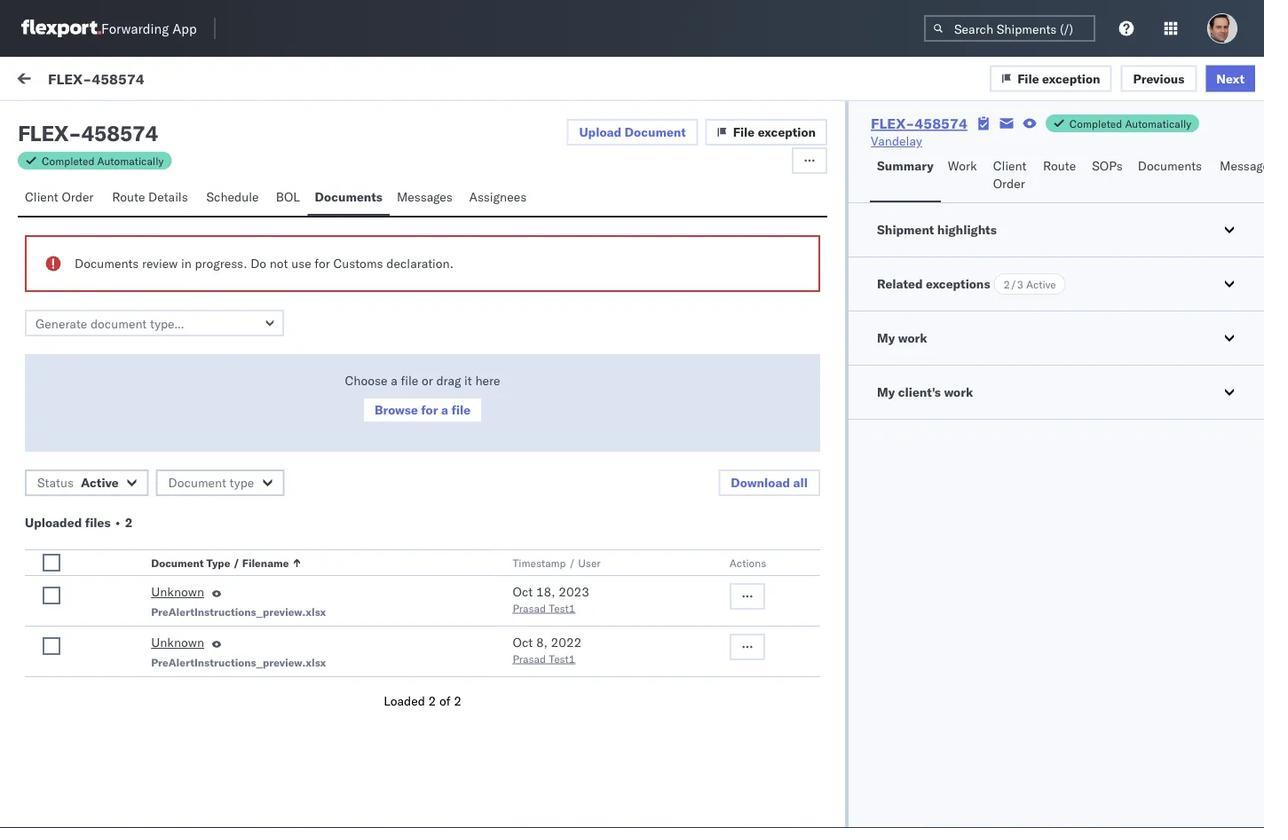 Task type: describe. For each thing, give the bounding box(es) containing it.
omkar savant for oct 26, 2023, 6:30 pm edt
[[86, 352, 165, 368]]

choose a file or drag it here
[[345, 373, 500, 388]]

work inside button
[[948, 158, 977, 174]]

route for route details
[[112, 189, 145, 205]]

we
[[361, 596, 377, 611]]

0 horizontal spatial client order button
[[18, 181, 105, 216]]

1 resize handle column header from the left
[[404, 148, 425, 828]]

great
[[103, 596, 132, 611]]

type
[[230, 475, 254, 491]]

takes
[[363, 693, 393, 709]]

exceptions
[[926, 276, 990, 292]]

2 5:45 from the top
[[517, 677, 544, 693]]

shipment highlights
[[877, 222, 997, 238]]

item/shipment
[[1052, 154, 1125, 167]]

omkar savant for we
[[86, 645, 165, 661]]

0 horizontal spatial file exception
[[733, 124, 816, 140]]

4 2023, from the top
[[479, 562, 514, 577]]

that
[[171, 676, 194, 691]]

(0) for internal (0)
[[166, 113, 189, 128]]

4 savant from the top
[[127, 432, 165, 448]]

with
[[187, 596, 211, 611]]

active for status active
[[81, 475, 119, 491]]

document type
[[168, 475, 254, 491]]

previous button
[[1121, 65, 1197, 92]]

import work button
[[132, 73, 201, 88]]

all
[[793, 475, 808, 491]]

this
[[53, 596, 77, 611]]

this
[[214, 596, 235, 611]]

a right "choose"
[[391, 373, 398, 388]]

26, for a
[[456, 286, 476, 302]]

5 omkar from the top
[[86, 530, 124, 545]]

0 vertical spatial automatically
[[1125, 117, 1192, 130]]

0 horizontal spatial my work
[[18, 68, 97, 93]]

your inside we are notifying you that your shipment, k & k, devan has takes
[[197, 676, 222, 691]]

omkar for i
[[86, 272, 124, 288]]

oct inside oct 8, 2022 prasad test1
[[513, 635, 533, 650]]

a great deal and with this contract established, we will create a lucrative partnership.
[[53, 596, 399, 629]]

0 vertical spatial unknown
[[122, 463, 178, 478]]

my work inside button
[[877, 330, 928, 346]]

3 26, from the top
[[456, 366, 476, 382]]

4 edt from the top
[[569, 562, 592, 577]]

2022
[[551, 635, 582, 650]]

status active
[[37, 475, 119, 491]]

sops
[[1092, 158, 1123, 174]]

0 horizontal spatial exception
[[758, 124, 816, 140]]

messaging
[[93, 223, 152, 238]]

5 omkar savant from the top
[[86, 530, 165, 545]]

0 horizontal spatial work
[[172, 73, 201, 88]]

upload
[[579, 124, 622, 140]]

active for 2/3 active
[[1026, 277, 1056, 291]]

work left the item/shipment
[[1026, 154, 1049, 167]]

1 horizontal spatial documents
[[315, 189, 383, 205]]

flex- for oct 26, 2023, 7:00 pm edt
[[985, 286, 1023, 302]]

file inside button
[[451, 402, 471, 418]]

work button
[[941, 150, 986, 202]]

upload document button
[[567, 119, 699, 146]]

1 vertical spatial delay
[[162, 809, 196, 824]]

my work button
[[849, 312, 1264, 365]]

uploaded files ∙ 2
[[25, 515, 133, 531]]

user
[[578, 556, 601, 570]]

you
[[148, 676, 168, 691]]

0 horizontal spatial order
[[62, 189, 94, 205]]

to
[[246, 303, 258, 318]]

2023, for you
[[479, 677, 514, 693]]

0 vertical spatial document
[[625, 124, 686, 140]]

2023, for a
[[479, 286, 514, 302]]

progress.
[[195, 256, 247, 271]]

related work item/shipment
[[986, 154, 1125, 167]]

timestamp / user button
[[509, 552, 694, 570]]

my for my work button
[[877, 330, 895, 346]]

bol
[[276, 189, 300, 205]]

commendation
[[122, 303, 206, 318]]

document type button
[[156, 470, 284, 496]]

/ inside document type / filename button
[[233, 556, 240, 570]]

flexport. image
[[21, 20, 101, 37]]

external (0) button
[[21, 105, 112, 139]]

message inside message button
[[1220, 158, 1264, 174]]

unknown link for oct 18, 2023
[[151, 583, 204, 605]]

improve
[[261, 303, 305, 318]]

a inside button
[[441, 402, 448, 418]]

flex- for oct 26, 2023, 6:30 pm edt
[[985, 366, 1023, 382]]

savant for we
[[127, 645, 165, 661]]

we
[[53, 676, 71, 691]]

0 horizontal spatial completed
[[42, 154, 95, 167]]

cargo availability delay
[[53, 809, 196, 824]]

shipment,
[[225, 676, 281, 691]]

it
[[464, 373, 472, 388]]

unknown for oct 8, 2022
[[151, 635, 204, 650]]

work inside my work button
[[898, 330, 928, 346]]

exception: for exception: unknown customs hold type
[[56, 463, 119, 478]]

2 vertical spatial documents
[[75, 256, 139, 271]]

26, for you
[[456, 677, 476, 693]]

assignees
[[469, 189, 527, 205]]

0 vertical spatial my
[[18, 68, 46, 93]]

import
[[132, 73, 169, 88]]

i
[[53, 303, 57, 318]]

4 omkar from the top
[[86, 432, 124, 448]]

prealertinstructions_preview.xlsx for oct 8, 2022
[[151, 656, 326, 669]]

external
[[28, 113, 75, 128]]

omkar for latent
[[86, 192, 124, 208]]

0 horizontal spatial documents button
[[308, 181, 390, 216]]

pm for flex- 458574
[[547, 206, 566, 222]]

vandelay link
[[871, 132, 922, 150]]

related exceptions
[[877, 276, 990, 292]]

omkar for oct 26, 2023, 6:30 pm edt
[[86, 352, 124, 368]]

7:22
[[517, 206, 544, 222]]

highlights
[[937, 222, 997, 238]]

forwarding
[[101, 20, 169, 37]]

summary
[[877, 158, 934, 174]]

here
[[475, 373, 500, 388]]

partnership.
[[153, 614, 222, 629]]

5 edt from the top
[[569, 677, 592, 693]]

timestamp
[[513, 556, 566, 570]]

client order for the left client order button
[[25, 189, 94, 205]]

0 vertical spatial for
[[315, 256, 330, 271]]

/ inside timestamp / user button
[[569, 556, 575, 570]]

k
[[284, 676, 293, 691]]

next button
[[1206, 65, 1256, 92]]

0 vertical spatial completed
[[1070, 117, 1123, 130]]

i am filing a commendation report to improve your morale!
[[53, 303, 379, 318]]

2 oct 26, 2023, 5:45 pm edt from the top
[[433, 677, 592, 693]]

exception: unknown customs hold type
[[56, 463, 296, 478]]

related for related exceptions
[[877, 276, 923, 292]]

established,
[[289, 596, 358, 611]]

availability
[[92, 809, 159, 824]]

files
[[85, 515, 111, 531]]

vandelay
[[871, 133, 922, 149]]

omkar savant for i
[[86, 272, 165, 288]]

for inside button
[[421, 402, 438, 418]]

4 26, from the top
[[456, 562, 476, 577]]

test1 for 2023
[[549, 602, 576, 615]]

document type / filename
[[151, 556, 289, 570]]

deal
[[135, 596, 159, 611]]

bol button
[[269, 181, 308, 216]]

latent
[[53, 223, 89, 238]]

oct 26, 2023, 6:30 pm edt
[[433, 366, 592, 382]]

work inside my client's work button
[[944, 384, 973, 400]]

test.
[[156, 223, 181, 238]]

client order for rightmost client order button
[[993, 158, 1027, 191]]

of
[[439, 693, 451, 709]]

(0) for external (0)
[[78, 113, 101, 128]]

document for type
[[151, 556, 204, 570]]

forwarding app
[[101, 20, 197, 37]]

2 for ∙
[[125, 515, 133, 531]]

unknown for oct 18, 2023
[[151, 584, 204, 600]]

savant for i
[[127, 272, 165, 288]]

0 horizontal spatial file
[[401, 373, 419, 388]]

a right create
[[92, 614, 98, 629]]

2 for of
[[454, 693, 462, 709]]

prealertinstructions_preview.xlsx for oct 18, 2023
[[151, 605, 326, 618]]

edt for flex- 1854269
[[569, 286, 592, 302]]

upload document
[[579, 124, 686, 140]]

browse for a file
[[375, 402, 471, 418]]

2 resize handle column header from the left
[[680, 148, 701, 828]]

flex-458574 link
[[871, 115, 968, 132]]

oct 26, 2023, 7:00 pm edt
[[433, 286, 592, 302]]

route details
[[112, 189, 188, 205]]

unknown link for oct 8, 2022
[[151, 634, 204, 655]]



Task type: locate. For each thing, give the bounding box(es) containing it.
0 horizontal spatial /
[[233, 556, 240, 570]]

1 horizontal spatial exception
[[1042, 70, 1101, 86]]

sops button
[[1085, 150, 1131, 202]]

related right work button
[[986, 154, 1023, 167]]

1 horizontal spatial client order button
[[986, 150, 1036, 202]]

create
[[53, 614, 89, 629]]

oct 26, 2023, 5:45 pm edt up 18,
[[433, 562, 592, 577]]

0 horizontal spatial route
[[112, 189, 145, 205]]

exception: up uploaded files ∙ 2
[[56, 463, 119, 478]]

prasad for 18,
[[513, 602, 546, 615]]

client order up latent at left
[[25, 189, 94, 205]]

8,
[[536, 635, 548, 650]]

type up this
[[206, 556, 230, 570]]

notifying
[[95, 676, 145, 691]]

&
[[296, 676, 304, 691]]

1 vertical spatial prasad
[[513, 652, 546, 665]]

6 savant from the top
[[127, 645, 165, 661]]

my work up external
[[18, 68, 97, 93]]

1 5:45 from the top
[[517, 562, 544, 577]]

route
[[1043, 158, 1076, 174], [112, 189, 145, 205]]

Search Shipments (/) text field
[[924, 15, 1096, 42]]

test1 for 2022
[[549, 652, 576, 665]]

omkar savant up messaging
[[86, 192, 165, 208]]

browse for a file button
[[362, 397, 483, 424]]

0 horizontal spatial your
[[197, 676, 222, 691]]

2 prealertinstructions_preview.xlsx from the top
[[151, 656, 326, 669]]

prasad inside oct 8, 2022 prasad test1
[[513, 652, 546, 665]]

2/3
[[1004, 277, 1024, 291]]

2 exception: from the top
[[56, 560, 119, 576]]

2 right of
[[454, 693, 462, 709]]

2023, left 7:00
[[479, 286, 514, 302]]

flex- 1854269
[[985, 286, 1077, 302]]

omkar savant up warehouse
[[86, 530, 165, 545]]

test1 down the 2023
[[549, 602, 576, 615]]

1 test1 from the top
[[549, 602, 576, 615]]

26, left 7:00
[[456, 286, 476, 302]]

report
[[209, 303, 243, 318]]

1 vertical spatial related
[[877, 276, 923, 292]]

1 horizontal spatial automatically
[[1125, 117, 1192, 130]]

0 vertical spatial my work
[[18, 68, 97, 93]]

0 horizontal spatial (0)
[[78, 113, 101, 128]]

0 horizontal spatial message
[[55, 154, 98, 167]]

1 horizontal spatial file
[[451, 402, 471, 418]]

or
[[422, 373, 433, 388]]

0 vertical spatial oct 26, 2023, 5:45 pm edt
[[433, 562, 592, 577]]

loaded
[[384, 693, 425, 709]]

6 omkar from the top
[[86, 645, 124, 661]]

in
[[181, 256, 192, 271]]

edt for flex- 1366815
[[569, 366, 592, 382]]

0 vertical spatial documents
[[1138, 158, 1202, 174]]

document left type
[[168, 475, 226, 491]]

related
[[986, 154, 1023, 167], [877, 276, 923, 292]]

my work up client's
[[877, 330, 928, 346]]

for right use
[[315, 256, 330, 271]]

1 vertical spatial your
[[197, 676, 222, 691]]

client right work button
[[993, 158, 1027, 174]]

2 / from the left
[[569, 556, 575, 570]]

file down it
[[451, 402, 471, 418]]

my left client's
[[877, 384, 895, 400]]

pm
[[547, 206, 566, 222], [547, 286, 566, 302], [547, 366, 566, 382], [547, 562, 566, 577], [547, 677, 566, 693]]

0 horizontal spatial for
[[315, 256, 330, 271]]

1 horizontal spatial type
[[268, 463, 296, 478]]

delay
[[232, 560, 266, 576], [162, 809, 196, 824]]

1 vertical spatial oct 26, 2023, 5:45 pm edt
[[433, 677, 592, 693]]

details
[[148, 189, 188, 205]]

2/3 active
[[1004, 277, 1056, 291]]

2 prasad from the top
[[513, 652, 546, 665]]

client up latent at left
[[25, 189, 58, 205]]

0 vertical spatial completed automatically
[[1070, 117, 1192, 130]]

completed
[[1070, 117, 1123, 130], [42, 154, 95, 167]]

exception: warehouse devan delay
[[56, 560, 266, 576]]

18,
[[536, 584, 555, 600]]

1 horizontal spatial order
[[993, 176, 1025, 191]]

0 vertical spatial work
[[172, 73, 201, 88]]

5 pm from the top
[[547, 677, 566, 693]]

download
[[731, 475, 790, 491]]

0 horizontal spatial flex-458574
[[48, 69, 144, 87]]

prasad for 8,
[[513, 652, 546, 665]]

0 vertical spatial prasad
[[513, 602, 546, 615]]

5:45
[[517, 562, 544, 577], [517, 677, 544, 693]]

work right the import at the left top
[[172, 73, 201, 88]]

1 horizontal spatial file exception
[[1018, 70, 1101, 86]]

documents right bol button
[[315, 189, 383, 205]]

documents down the latent messaging test.
[[75, 256, 139, 271]]

review
[[142, 256, 178, 271]]

exception:
[[56, 463, 119, 478], [56, 560, 119, 576]]

1366815
[[1023, 366, 1077, 382]]

/
[[233, 556, 240, 570], [569, 556, 575, 570]]

3 pm from the top
[[547, 366, 566, 382]]

0 horizontal spatial customs
[[181, 463, 234, 478]]

delay up contract at left
[[232, 560, 266, 576]]

2
[[125, 515, 133, 531], [428, 693, 436, 709], [454, 693, 462, 709]]

message down flex - 458574
[[55, 154, 98, 167]]

messages
[[397, 189, 453, 205]]

0 horizontal spatial active
[[81, 475, 119, 491]]

flex - 458574
[[18, 120, 158, 147]]

documents button right bol
[[308, 181, 390, 216]]

3 resize handle column header from the left
[[956, 148, 977, 828]]

prealertinstructions_preview.xlsx
[[151, 605, 326, 618], [151, 656, 326, 669]]

2 omkar savant from the top
[[86, 272, 165, 288]]

1 vertical spatial client
[[25, 189, 58, 205]]

1 horizontal spatial /
[[569, 556, 575, 570]]

2 (0) from the left
[[166, 113, 189, 128]]

pm down oct 8, 2022 prasad test1
[[547, 677, 566, 693]]

2 pm from the top
[[547, 286, 566, 302]]

test1 inside oct 8, 2022 prasad test1
[[549, 652, 576, 665]]

1 vertical spatial automatically
[[97, 154, 164, 167]]

omkar savant down generate document type... text box
[[86, 352, 165, 368]]

my for my client's work button
[[877, 384, 895, 400]]

0 vertical spatial unknown link
[[151, 583, 204, 605]]

0 horizontal spatial completed automatically
[[42, 154, 164, 167]]

completed up the item/shipment
[[1070, 117, 1123, 130]]

unknown down partnership.
[[151, 635, 204, 650]]

client order
[[993, 158, 1027, 191], [25, 189, 94, 205]]

2023, down oct 8, 2022 prasad test1
[[479, 677, 514, 693]]

prasad
[[513, 602, 546, 615], [513, 652, 546, 665]]

type inside button
[[206, 556, 230, 570]]

unknown link up partnership.
[[151, 583, 204, 605]]

edt for flex- 458574
[[569, 206, 592, 222]]

unknown right status active
[[122, 463, 178, 478]]

1 horizontal spatial message
[[1220, 158, 1264, 174]]

for
[[315, 256, 330, 271], [421, 402, 438, 418]]

2023, up oct 18, 2023 prasad test1
[[479, 562, 514, 577]]

your left morale! at left
[[309, 303, 333, 318]]

1 horizontal spatial documents button
[[1131, 150, 1213, 202]]

3 edt from the top
[[569, 366, 592, 382]]

2 edt from the top
[[569, 286, 592, 302]]

client order up flex- 458574
[[993, 158, 1027, 191]]

0 vertical spatial file
[[1018, 70, 1039, 86]]

1 vertical spatial my work
[[877, 330, 928, 346]]

delay right availability
[[162, 809, 196, 824]]

2 savant from the top
[[127, 272, 165, 288]]

will
[[380, 596, 399, 611]]

unknown link down partnership.
[[151, 634, 204, 655]]

1 horizontal spatial for
[[421, 402, 438, 418]]

omkar right uploaded
[[86, 530, 124, 545]]

test1
[[549, 602, 576, 615], [549, 652, 576, 665]]

download all
[[731, 475, 808, 491]]

1 vertical spatial active
[[81, 475, 119, 491]]

client order button up flex- 458574
[[986, 150, 1036, 202]]

prasad down 18,
[[513, 602, 546, 615]]

order up flex- 458574
[[993, 176, 1025, 191]]

not
[[270, 256, 288, 271]]

unknown link
[[151, 583, 204, 605], [151, 634, 204, 655]]

3 2023, from the top
[[479, 366, 514, 382]]

oct 26, 2023, 7:22 pm edt
[[433, 206, 592, 222]]

1 vertical spatial unknown link
[[151, 634, 204, 655]]

oct
[[433, 206, 453, 222], [433, 286, 453, 302], [433, 366, 453, 382], [433, 562, 453, 577], [513, 584, 533, 600], [513, 635, 533, 650], [433, 677, 453, 693]]

savant for oct 26, 2023, 6:30 pm edt
[[127, 352, 165, 368]]

1 horizontal spatial your
[[309, 303, 333, 318]]

k,
[[307, 676, 319, 691]]

1 vertical spatial completed automatically
[[42, 154, 164, 167]]

26, up loaded 2 of 2
[[456, 677, 476, 693]]

pm up 18,
[[547, 562, 566, 577]]

flex-
[[48, 69, 92, 87], [871, 115, 915, 132], [985, 206, 1023, 222], [985, 286, 1023, 302], [985, 366, 1023, 382]]

savant up test.
[[127, 192, 165, 208]]

4 omkar savant from the top
[[86, 432, 165, 448]]

1 horizontal spatial completed automatically
[[1070, 117, 1192, 130]]

2 omkar from the top
[[86, 272, 124, 288]]

3 omkar from the top
[[86, 352, 124, 368]]

0 vertical spatial route
[[1043, 158, 1076, 174]]

1 26, from the top
[[456, 206, 476, 222]]

flex- 1366815
[[985, 366, 1077, 382]]

external (0)
[[28, 113, 101, 128]]

(0) right internal
[[166, 113, 189, 128]]

completed automatically
[[1070, 117, 1192, 130], [42, 154, 164, 167]]

3 savant from the top
[[127, 352, 165, 368]]

1 prasad from the top
[[513, 602, 546, 615]]

1 vertical spatial completed
[[42, 154, 95, 167]]

None checkbox
[[43, 587, 60, 605], [43, 638, 60, 655], [43, 587, 60, 605], [43, 638, 60, 655]]

edt right 6:30
[[569, 366, 592, 382]]

1 vertical spatial flex-458574
[[871, 115, 968, 132]]

order up latent at left
[[62, 189, 94, 205]]

5:45 down oct 8, 2022 prasad test1
[[517, 677, 544, 693]]

actions
[[730, 556, 766, 570]]

test1 inside oct 18, 2023 prasad test1
[[549, 602, 576, 615]]

test1 down 2022 at the left of the page
[[549, 652, 576, 665]]

2 right ∙
[[125, 515, 133, 531]]

savant right ∙
[[127, 530, 165, 545]]

2 vertical spatial document
[[151, 556, 204, 570]]

client for the left client order button
[[25, 189, 58, 205]]

0 vertical spatial type
[[268, 463, 296, 478]]

0 vertical spatial active
[[1026, 277, 1056, 291]]

use
[[291, 256, 311, 271]]

0 horizontal spatial type
[[206, 556, 230, 570]]

0 vertical spatial exception:
[[56, 463, 119, 478]]

1 2023, from the top
[[479, 206, 514, 222]]

a right filing
[[112, 303, 119, 318]]

1 savant from the top
[[127, 192, 165, 208]]

message down next "button"
[[1220, 158, 1264, 174]]

prasad inside oct 18, 2023 prasad test1
[[513, 602, 546, 615]]

1 prealertinstructions_preview.xlsx from the top
[[151, 605, 326, 618]]

omkar for we
[[86, 645, 124, 661]]

1 horizontal spatial client
[[993, 158, 1027, 174]]

0 vertical spatial 5:45
[[517, 562, 544, 577]]

1 horizontal spatial file
[[1018, 70, 1039, 86]]

0 horizontal spatial client order
[[25, 189, 94, 205]]

0 vertical spatial file
[[401, 373, 419, 388]]

1 / from the left
[[233, 556, 240, 570]]

savant up you
[[127, 645, 165, 661]]

customs up morale! at left
[[333, 256, 383, 271]]

1 vertical spatial documents
[[315, 189, 383, 205]]

automatically down "previous" button
[[1125, 117, 1192, 130]]

1 vertical spatial exception
[[758, 124, 816, 140]]

work up external (0)
[[51, 68, 97, 93]]

0 horizontal spatial 2
[[125, 515, 133, 531]]

5 26, from the top
[[456, 677, 476, 693]]

exception: for exception: warehouse devan delay
[[56, 560, 119, 576]]

5:45 up 18,
[[517, 562, 544, 577]]

client order button up latent at left
[[18, 181, 105, 216]]

savant for latent
[[127, 192, 165, 208]]

documents button
[[1131, 150, 1213, 202], [308, 181, 390, 216]]

choose
[[345, 373, 388, 388]]

2 horizontal spatial 2
[[454, 693, 462, 709]]

flex- for oct 26, 2023, 7:22 pm edt
[[985, 206, 1023, 222]]

documents right sops
[[1138, 158, 1202, 174]]

0 horizontal spatial documents
[[75, 256, 139, 271]]

client for rightmost client order button
[[993, 158, 1027, 174]]

summary button
[[870, 150, 941, 202]]

0 horizontal spatial automatically
[[97, 154, 164, 167]]

Generate document type... text field
[[25, 310, 284, 337]]

omkar down filing
[[86, 352, 124, 368]]

related for related work item/shipment
[[986, 154, 1023, 167]]

1854269
[[1023, 286, 1077, 302]]

messages button
[[390, 181, 462, 216]]

1 exception: from the top
[[56, 463, 119, 478]]

1 vertical spatial file
[[451, 402, 471, 418]]

2 unknown link from the top
[[151, 634, 204, 655]]

2 left of
[[428, 693, 436, 709]]

flex-458574 up vandelay
[[871, 115, 968, 132]]

contract
[[239, 596, 285, 611]]

oct 18, 2023 prasad test1
[[513, 584, 590, 615]]

shipment highlights button
[[849, 203, 1264, 257]]

oct 26, 2023, 5:45 pm edt down oct 8, 2022 prasad test1
[[433, 677, 592, 693]]

0 vertical spatial related
[[986, 154, 1023, 167]]

0 vertical spatial file exception
[[1018, 70, 1101, 86]]

completed down flex - 458574
[[42, 154, 95, 167]]

1 vertical spatial work
[[948, 158, 977, 174]]

0 vertical spatial prealertinstructions_preview.xlsx
[[151, 605, 326, 618]]

1 (0) from the left
[[78, 113, 101, 128]]

1 omkar from the top
[[86, 192, 124, 208]]

oct inside oct 18, 2023 prasad test1
[[513, 584, 533, 600]]

0 horizontal spatial file
[[733, 124, 755, 140]]

1 omkar savant from the top
[[86, 192, 165, 208]]

26, for latent messaging test.
[[456, 206, 476, 222]]

lucrative
[[102, 614, 150, 629]]

2 test1 from the top
[[549, 652, 576, 665]]

1 unknown link from the top
[[151, 583, 204, 605]]

omkar up status active
[[86, 432, 124, 448]]

import work
[[132, 73, 201, 88]]

pm right the "7:22"
[[547, 206, 566, 222]]

schedule button
[[199, 181, 269, 216]]

flex- 458574
[[985, 206, 1069, 222]]

0 vertical spatial test1
[[549, 602, 576, 615]]

0 vertical spatial delay
[[232, 560, 266, 576]]

1 vertical spatial for
[[421, 402, 438, 418]]

internal (0) button
[[112, 105, 199, 139]]

1 horizontal spatial related
[[986, 154, 1023, 167]]

1 horizontal spatial delay
[[232, 560, 266, 576]]

previous
[[1133, 70, 1185, 86]]

pm for flex- 1366815
[[547, 366, 566, 382]]

None checkbox
[[43, 554, 60, 572]]

my work
[[18, 68, 97, 93], [877, 330, 928, 346]]

6 omkar savant from the top
[[86, 645, 165, 661]]

0 horizontal spatial client
[[25, 189, 58, 205]]

1 edt from the top
[[569, 206, 592, 222]]

omkar savant down review
[[86, 272, 165, 288]]

omkar up notifying
[[86, 645, 124, 661]]

1 vertical spatial file exception
[[733, 124, 816, 140]]

0 vertical spatial client
[[993, 158, 1027, 174]]

1 horizontal spatial flex-458574
[[871, 115, 968, 132]]

status
[[37, 475, 74, 491]]

26, left timestamp
[[456, 562, 476, 577]]

pm right 7:00
[[547, 286, 566, 302]]

/ left user
[[569, 556, 575, 570]]

document right upload
[[625, 124, 686, 140]]

1 horizontal spatial work
[[948, 158, 977, 174]]

2023, right it
[[479, 366, 514, 382]]

resize handle column header
[[404, 148, 425, 828], [680, 148, 701, 828], [956, 148, 977, 828], [1232, 148, 1254, 828]]

cargo
[[53, 809, 89, 824]]

3 omkar savant from the top
[[86, 352, 165, 368]]

5 2023, from the top
[[479, 677, 514, 693]]

edt up the 2023
[[569, 562, 592, 577]]

related down shipment
[[877, 276, 923, 292]]

active right 2/3
[[1026, 277, 1056, 291]]

file left or
[[401, 373, 419, 388]]

omkar up filing
[[86, 272, 124, 288]]

omkar savant for latent
[[86, 192, 165, 208]]

document for type
[[168, 475, 226, 491]]

documents review in progress. do not use for customs declaration.
[[75, 256, 454, 271]]

1 oct 26, 2023, 5:45 pm edt from the top
[[433, 562, 592, 577]]

uploaded
[[25, 515, 82, 531]]

1 vertical spatial customs
[[181, 463, 234, 478]]

file exception
[[1018, 70, 1101, 86], [733, 124, 816, 140]]

route for route
[[1043, 158, 1076, 174]]

2 2023, from the top
[[479, 286, 514, 302]]

message button
[[1213, 150, 1264, 202]]

pm for flex- 1854269
[[547, 286, 566, 302]]

2 horizontal spatial documents
[[1138, 158, 1202, 174]]

4 resize handle column header from the left
[[1232, 148, 1254, 828]]

2023, for latent messaging test.
[[479, 206, 514, 222]]

omkar savant up notifying
[[86, 645, 165, 661]]

automatically up route details
[[97, 154, 164, 167]]

5 savant from the top
[[127, 530, 165, 545]]

1 horizontal spatial client order
[[993, 158, 1027, 191]]

completed automatically down flex - 458574
[[42, 154, 164, 167]]

1 horizontal spatial customs
[[333, 256, 383, 271]]

1 pm from the top
[[547, 206, 566, 222]]

morale!
[[336, 303, 379, 318]]

1 horizontal spatial 2
[[428, 693, 436, 709]]

route left sops
[[1043, 158, 1076, 174]]

4 pm from the top
[[547, 562, 566, 577]]

edt right 7:00
[[569, 286, 592, 302]]

client order button
[[986, 150, 1036, 202], [18, 181, 105, 216]]

filename
[[242, 556, 289, 570]]

omkar savant up the exception: unknown customs hold type
[[86, 432, 165, 448]]

0 vertical spatial your
[[309, 303, 333, 318]]

0 vertical spatial customs
[[333, 256, 383, 271]]

forwarding app link
[[21, 20, 197, 37]]

1 vertical spatial exception:
[[56, 560, 119, 576]]

savant down generate document type... text box
[[127, 352, 165, 368]]

my client's work
[[877, 384, 973, 400]]

my up my client's work on the top right of the page
[[877, 330, 895, 346]]

flex-458574 down "forwarding app" link
[[48, 69, 144, 87]]

savant down review
[[127, 272, 165, 288]]

1 vertical spatial file
[[733, 124, 755, 140]]

devan
[[192, 560, 229, 576]]

document type / filename button
[[148, 552, 477, 570]]

documents
[[1138, 158, 1202, 174], [315, 189, 383, 205], [75, 256, 139, 271]]

2 26, from the top
[[456, 286, 476, 302]]

a down drag
[[441, 402, 448, 418]]

pm right 6:30
[[547, 366, 566, 382]]

0 vertical spatial flex-458574
[[48, 69, 144, 87]]

completed automatically up sops
[[1070, 117, 1192, 130]]

26, down assignees
[[456, 206, 476, 222]]

a left great
[[93, 596, 100, 611]]

latent messaging test.
[[53, 223, 181, 238]]

1 vertical spatial 5:45
[[517, 677, 544, 693]]

my client's work button
[[849, 366, 1264, 419]]

1 vertical spatial document
[[168, 475, 226, 491]]

assignees button
[[462, 181, 537, 216]]

unknown down exception: warehouse devan delay
[[151, 584, 204, 600]]

work right client's
[[944, 384, 973, 400]]

26, right or
[[456, 366, 476, 382]]

client's
[[898, 384, 941, 400]]

work right summary on the top right of page
[[948, 158, 977, 174]]



Task type: vqa. For each thing, say whether or not it's contained in the screenshot.
Sign out button
no



